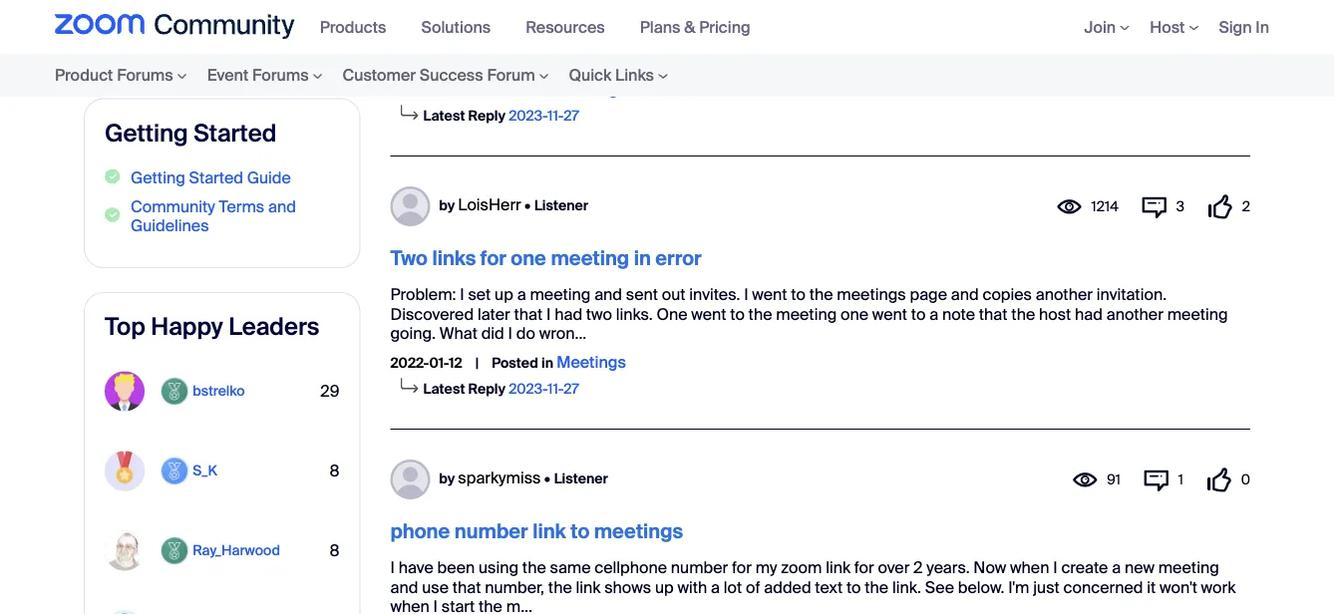 Task type: describe. For each thing, give the bounding box(es) containing it.
i left do
[[508, 323, 513, 344]]

menu bar containing products
[[310, 0, 776, 54]]

up inside "problem: i set up a meeting and sent out invites. i went to the meetings page and copies another invitation. discovered later that i had two links. one went to the meeting one went to a note that the host had another meeting going. what did i do wron..."
[[495, 284, 514, 305]]

getting started guide community terms and guidelines
[[131, 167, 296, 236]]

menu bar containing product forums
[[15, 54, 718, 97]]

community
[[131, 196, 215, 217]]

number,
[[485, 577, 545, 598]]

meetings link for 2022-01-12 | posted in meetings latest reply 2023-11-27
[[557, 352, 626, 373]]

i left have
[[391, 558, 395, 579]]

• for loisherr
[[525, 196, 531, 215]]

17
[[450, 81, 463, 99]]

now
[[974, 558, 1007, 579]]

products
[[320, 16, 386, 37]]

join link
[[1085, 16, 1130, 37]]

to right one
[[730, 304, 745, 325]]

invitation.
[[1097, 284, 1167, 305]]

community champion | customer image
[[160, 377, 190, 407]]

2 horizontal spatial for
[[855, 558, 874, 579]]

over
[[878, 558, 910, 579]]

community.title image
[[55, 14, 295, 40]]

| for 2022-01-12 | posted in meetings latest reply 2023-11-27
[[475, 354, 479, 372]]

to inside "i have been using the same cellphone number for my zoom link for over 2 years. now when i create a new meeting and use that number, the link shows up with a lot of added text to the link. see below. i'm just concerned it won't work when i start the m..."
[[847, 577, 861, 598]]

11- for 2022-01-12 | posted in meetings latest reply 2023-11-27
[[548, 380, 564, 398]]

m...
[[506, 596, 533, 615]]

number inside "i have been using the same cellphone number for my zoom link for over 2 years. now when i create a new meeting and use that number, the link shows up with a lot of added text to the link. see below. i'm just concerned it won't work when i start the m..."
[[671, 558, 728, 579]]

streaming
[[662, 30, 761, 55]]

2023- for 2021-09-17 | posted in meetings latest reply 2023-11-27
[[509, 107, 548, 125]]

reply for 2022-01-12 | posted in meetings latest reply 2023-11-27
[[468, 380, 506, 398]]

discovered
[[391, 304, 474, 325]]

by loisherr • listener
[[439, 194, 589, 215]]

filters,
[[550, 30, 614, 55]]

work
[[1202, 577, 1236, 598]]

phone
[[391, 519, 450, 544]]

note
[[943, 304, 976, 325]]

customer success forum
[[343, 65, 535, 86]]

event forums link
[[197, 54, 333, 97]]

i right invites.
[[744, 284, 749, 305]]

going.
[[391, 323, 436, 344]]

bstrelko image
[[105, 372, 145, 412]]

product forums link
[[55, 54, 197, 97]]

what
[[440, 323, 478, 344]]

community champion | zoom employee image
[[160, 457, 190, 486]]

won't
[[1160, 577, 1198, 598]]

bstrelko link
[[105, 372, 260, 412]]

products link
[[320, 16, 401, 37]]

top happy leaders heading
[[105, 312, 340, 342]]

error
[[656, 246, 702, 271]]

1 had from the left
[[555, 304, 583, 325]]

| for 2021-09-17 | posted in meetings latest reply 2023-11-27
[[476, 81, 479, 99]]

host link
[[1150, 16, 1199, 37]]

problem:
[[391, 284, 456, 305]]

0 horizontal spatial went
[[692, 304, 727, 325]]

and inside "i have been using the same cellphone number for my zoom link for over 2 years. now when i create a new meeting and use that number, the link shows up with a lot of added text to the link. see below. i'm just concerned it won't work when i start the m..."
[[391, 577, 418, 598]]

i have been using the same cellphone number for my zoom link for over 2 years. now when i create a new meeting and use that number, the link shows up with a lot of added text to the link. see below. i'm just concerned it won't work when i start the m...
[[391, 558, 1236, 615]]

see
[[926, 577, 955, 598]]

start
[[442, 596, 475, 615]]

2023-11-27 link for 2022-01-12 | posted in meetings latest reply 2023-11-27
[[509, 380, 579, 398]]

get started
[[159, 21, 242, 42]]

1 horizontal spatial for
[[732, 558, 752, 579]]

listener for sparkymiss
[[554, 470, 608, 488]]

0 horizontal spatial link
[[533, 519, 566, 544]]

12
[[449, 354, 462, 372]]

number of accepted solutions: 8 image for s_k
[[330, 442, 340, 501]]

8 for s_k
[[330, 461, 340, 482]]

community champion | customer image
[[160, 536, 190, 566]]

1214
[[1092, 198, 1119, 216]]

menu bar containing join
[[1055, 0, 1280, 54]]

links
[[432, 246, 476, 271]]

in for 2022-01-12 | posted in meetings latest reply 2023-11-27
[[542, 354, 554, 372]]

product
[[55, 65, 113, 86]]

problem: i set up a meeting and sent out invites. i went to the meetings page and copies another invitation. discovered later that i had two links. one went to the meeting one went to a note that the host had another meeting going. what did i do wron...
[[391, 284, 1229, 344]]

same
[[550, 558, 591, 579]]

1 horizontal spatial went
[[752, 284, 788, 305]]

background
[[391, 30, 505, 55]]

meeting inside "i have been using the same cellphone number for my zoom link for over 2 years. now when i create a new meeting and use that number, the link shows up with a lot of added text to the link. see below. i'm just concerned it won't work when i start the m..."
[[1159, 558, 1220, 579]]

2 had from the left
[[1075, 304, 1103, 325]]

two
[[391, 246, 428, 271]]

1 horizontal spatial another
[[1107, 304, 1164, 325]]

i right do
[[547, 304, 551, 325]]

meetings for 2022-01-12 | posted in meetings latest reply 2023-11-27
[[557, 352, 626, 373]]

1 horizontal spatial that
[[514, 304, 543, 325]]

one inside "problem: i set up a meeting and sent out invites. i went to the meetings page and copies another invitation. discovered later that i had two links. one went to the meeting one went to a note that the host had another meeting going. what did i do wron..."
[[841, 304, 869, 325]]

i left "set"
[[460, 284, 464, 305]]

by sparkymiss • listener
[[439, 468, 608, 489]]

1 horizontal spatial 2
[[1243, 198, 1251, 216]]

s_k image
[[105, 452, 145, 491]]

do
[[516, 323, 536, 344]]

it
[[1147, 577, 1156, 598]]

of
[[746, 577, 761, 598]]

0 horizontal spatial when
[[391, 596, 430, 615]]

forum
[[487, 65, 535, 86]]

2023- for 2022-01-12 | posted in meetings latest reply 2023-11-27
[[509, 380, 548, 398]]

happy
[[151, 312, 223, 342]]

have
[[399, 558, 434, 579]]

meeting up wron...
[[530, 284, 591, 305]]

event forums
[[207, 65, 309, 86]]

new
[[1125, 558, 1155, 579]]

0 horizontal spatial number
[[455, 519, 528, 544]]

host
[[1039, 304, 1072, 325]]

ray_harwood link
[[105, 531, 295, 571]]

i left create
[[1054, 558, 1058, 579]]

getting started
[[105, 118, 277, 149]]

meeting right invites.
[[776, 304, 837, 325]]

product forums
[[55, 65, 173, 86]]

2021-09-17 | posted in meetings latest reply 2023-11-27
[[391, 79, 627, 125]]

2022-
[[391, 354, 429, 372]]

pricing
[[699, 16, 751, 37]]

• for sparkymiss
[[544, 470, 551, 488]]

quick links link
[[559, 54, 678, 97]]

create
[[1062, 558, 1109, 579]]

getting started heading
[[105, 118, 340, 149]]

09-
[[427, 81, 450, 99]]

loisherr image
[[391, 187, 430, 227]]

started for getting started guide community terms and guidelines
[[189, 167, 243, 188]]

91
[[1108, 471, 1121, 489]]

plans & pricing
[[640, 16, 751, 37]]

later
[[478, 304, 510, 325]]

live
[[619, 30, 657, 55]]

a left lot
[[711, 577, 720, 598]]

link.
[[893, 577, 922, 598]]

started for getting started
[[194, 118, 277, 149]]

resources
[[526, 16, 605, 37]]

two links for one meeting in error link
[[391, 246, 702, 271]]

shows
[[605, 577, 651, 598]]

get started link
[[105, 9, 296, 53]]

that inside "i have been using the same cellphone number for my zoom link for over 2 years. now when i create a new meeting and use that number, the link shows up with a lot of added text to the link. see below. i'm just concerned it won't work when i start the m..."
[[453, 577, 481, 598]]



Task type: locate. For each thing, give the bounding box(es) containing it.
0 vertical spatial 2
[[1243, 198, 1251, 216]]

11- inside 2021-09-17 | posted in meetings latest reply 2023-11-27
[[548, 107, 564, 125]]

27 inside 2021-09-17 | posted in meetings latest reply 2023-11-27
[[564, 107, 579, 125]]

listener inside by sparkymiss • listener
[[554, 470, 608, 488]]

2 meetings from the top
[[557, 352, 626, 373]]

|
[[476, 81, 479, 99], [475, 354, 479, 372]]

started up getting started guide link on the left of page
[[194, 118, 277, 149]]

1 vertical spatial in
[[634, 246, 651, 271]]

in right forum at the top left
[[542, 81, 554, 99]]

2 meetings link from the top
[[557, 352, 626, 373]]

when right 'now' at the right of page
[[1011, 558, 1050, 579]]

added
[[764, 577, 812, 598]]

1 vertical spatial number of accepted solutions: 8 image
[[330, 521, 340, 581]]

to up same
[[571, 519, 590, 544]]

another right copies
[[1036, 284, 1093, 305]]

0 vertical spatial when
[[1011, 558, 1050, 579]]

for left over
[[855, 558, 874, 579]]

ray_harwood image
[[105, 531, 145, 571]]

2023- inside 2022-01-12 | posted in meetings latest reply 2023-11-27
[[509, 380, 548, 398]]

0 vertical spatial one
[[511, 246, 547, 271]]

0 horizontal spatial up
[[495, 284, 514, 305]]

1 meetings from the top
[[557, 79, 627, 100]]

0 vertical spatial •
[[525, 196, 531, 215]]

a
[[517, 284, 526, 305], [930, 304, 939, 325], [1112, 558, 1121, 579], [711, 577, 720, 598]]

1 vertical spatial started
[[189, 167, 243, 188]]

and inside getting started guide community terms and guidelines
[[268, 196, 296, 217]]

in inside 2022-01-12 | posted in meetings latest reply 2023-11-27
[[542, 354, 554, 372]]

1 reply from the top
[[468, 107, 506, 125]]

sent
[[626, 284, 658, 305]]

0 horizontal spatial meetings
[[594, 519, 683, 544]]

11- down 'quick links' link
[[548, 107, 564, 125]]

phone number link to meetings link
[[391, 519, 683, 544]]

zoom
[[781, 558, 822, 579]]

2 horizontal spatial link
[[826, 558, 851, 579]]

a left note on the right
[[930, 304, 939, 325]]

8 left sparkymiss image at bottom
[[330, 461, 340, 482]]

wron...
[[539, 323, 587, 344]]

0 vertical spatial by
[[439, 196, 455, 215]]

2 8 from the top
[[330, 541, 340, 562]]

forums down get at the top left of page
[[117, 65, 173, 86]]

had left two
[[555, 304, 583, 325]]

get
[[159, 21, 186, 42]]

1 horizontal spatial had
[[1075, 304, 1103, 325]]

sign in
[[1219, 16, 1270, 37]]

reply down did on the left bottom
[[468, 380, 506, 398]]

top
[[105, 312, 145, 342]]

1 vertical spatial 2
[[914, 558, 923, 579]]

• right "loisherr" link
[[525, 196, 531, 215]]

using
[[479, 558, 519, 579]]

2 horizontal spatial went
[[873, 304, 908, 325]]

0 horizontal spatial that
[[453, 577, 481, 598]]

1 vertical spatial one
[[841, 304, 869, 325]]

up left with
[[655, 577, 674, 598]]

that right use
[[453, 577, 481, 598]]

started inside getting started guide community terms and guidelines
[[189, 167, 243, 188]]

in for two links for one meeting in error
[[634, 246, 651, 271]]

another right host
[[1107, 304, 1164, 325]]

meeting right it
[[1159, 558, 1220, 579]]

posted
[[492, 81, 539, 99], [492, 354, 539, 372]]

meetings left page
[[837, 284, 906, 305]]

1 number of accepted solutions: 8 image from the top
[[330, 442, 340, 501]]

1 vertical spatial 2023-11-27 link
[[509, 380, 579, 398]]

by inside by sparkymiss • listener
[[439, 470, 455, 488]]

that right later
[[514, 304, 543, 325]]

2 vertical spatial in
[[542, 354, 554, 372]]

8
[[330, 461, 340, 482], [330, 541, 340, 562]]

meetings
[[557, 79, 627, 100], [557, 352, 626, 373]]

1 | from the top
[[476, 81, 479, 99]]

use
[[422, 577, 449, 598]]

went right one
[[692, 304, 727, 325]]

meetings link
[[557, 79, 627, 100], [557, 352, 626, 373]]

number up using
[[455, 519, 528, 544]]

meeting up two
[[551, 246, 630, 271]]

meetings for 2021-09-17 | posted in meetings latest reply 2023-11-27
[[557, 79, 627, 100]]

2 11- from the top
[[548, 380, 564, 398]]

2 right over
[[914, 558, 923, 579]]

2023-11-27 link down forum at the top left
[[509, 107, 579, 125]]

number of accepted solutions: 8 image left have
[[330, 521, 340, 581]]

0 horizontal spatial one
[[511, 246, 547, 271]]

by right loisherr image
[[439, 196, 455, 215]]

1 vertical spatial latest
[[423, 380, 465, 398]]

1 vertical spatial number
[[671, 558, 728, 579]]

listener up "two links for one meeting in error"
[[535, 196, 589, 215]]

started up terms
[[189, 167, 243, 188]]

1 horizontal spatial link
[[576, 577, 601, 598]]

leaders
[[229, 312, 320, 342]]

posted inside 2022-01-12 | posted in meetings latest reply 2023-11-27
[[492, 354, 539, 372]]

latest inside 2021-09-17 | posted in meetings latest reply 2023-11-27
[[423, 107, 465, 125]]

invites.
[[690, 284, 741, 305]]

• right the sparkymiss at the left
[[544, 470, 551, 488]]

1 latest from the top
[[423, 107, 465, 125]]

meetings inside 2021-09-17 | posted in meetings latest reply 2023-11-27
[[557, 79, 627, 100]]

menu bar
[[310, 0, 776, 54], [1055, 0, 1280, 54], [15, 54, 718, 97]]

loisherr link
[[458, 194, 521, 215]]

latest down 09-
[[423, 107, 465, 125]]

reply inside 2021-09-17 | posted in meetings latest reply 2023-11-27
[[468, 107, 506, 125]]

and down guide
[[268, 196, 296, 217]]

2023- down do
[[509, 380, 548, 398]]

meetings
[[837, 284, 906, 305], [594, 519, 683, 544]]

2023- inside 2021-09-17 | posted in meetings latest reply 2023-11-27
[[509, 107, 548, 125]]

two links for one meeting in error
[[391, 246, 702, 271]]

0 vertical spatial listener
[[535, 196, 589, 215]]

forums for product forums
[[117, 65, 173, 86]]

posted right "17"
[[492, 81, 539, 99]]

number of accepted solutions: 8 image
[[330, 442, 340, 501], [330, 521, 340, 581]]

2 posted from the top
[[492, 354, 539, 372]]

| right 12
[[475, 354, 479, 372]]

link left shows
[[576, 577, 601, 598]]

by for loisherr
[[439, 196, 455, 215]]

1 vertical spatial posted
[[492, 354, 539, 372]]

number of accepted solutions: 8 image left sparkymiss image at bottom
[[330, 442, 340, 501]]

1 8 from the top
[[330, 461, 340, 482]]

in
[[1256, 16, 1270, 37]]

11- down wron...
[[548, 380, 564, 398]]

1 vertical spatial meetings
[[594, 519, 683, 544]]

latest inside 2022-01-12 | posted in meetings latest reply 2023-11-27
[[423, 380, 465, 398]]

went right invites.
[[752, 284, 788, 305]]

getting up community
[[131, 167, 185, 188]]

2 latest from the top
[[423, 380, 465, 398]]

0 vertical spatial meetings link
[[557, 79, 627, 100]]

meetings inside 2022-01-12 | posted in meetings latest reply 2023-11-27
[[557, 352, 626, 373]]

meeting right invitation.
[[1168, 304, 1229, 325]]

0 vertical spatial number
[[455, 519, 528, 544]]

getting for getting started guide community terms and guidelines
[[131, 167, 185, 188]]

number of accepted solutions: 8 image for ray_harwood
[[330, 521, 340, 581]]

reply for 2021-09-17 | posted in meetings latest reply 2023-11-27
[[468, 107, 506, 125]]

quick
[[569, 65, 612, 86]]

0 vertical spatial 8
[[330, 461, 340, 482]]

success
[[420, 65, 483, 86]]

by for sparkymiss
[[439, 470, 455, 488]]

listener up phone number link to meetings link
[[554, 470, 608, 488]]

in inside 2021-09-17 | posted in meetings latest reply 2023-11-27
[[542, 81, 554, 99]]

0 vertical spatial 27
[[564, 107, 579, 125]]

in for 2021-09-17 | posted in meetings latest reply 2023-11-27
[[542, 81, 554, 99]]

one left page
[[841, 304, 869, 325]]

quick links
[[569, 65, 654, 86]]

event
[[207, 65, 249, 86]]

1 posted from the top
[[492, 81, 539, 99]]

0 vertical spatial posted
[[492, 81, 539, 99]]

1 vertical spatial 2023-
[[509, 380, 548, 398]]

with
[[678, 577, 708, 598]]

1 vertical spatial •
[[544, 470, 551, 488]]

community terms and guidelines link
[[131, 196, 340, 236]]

meetings inside "problem: i set up a meeting and sent out invites. i went to the meetings page and copies another invitation. discovered later that i had two links. one went to the meeting one went to a note that the host had another meeting going. what did i do wron..."
[[837, 284, 906, 305]]

listener
[[535, 196, 589, 215], [554, 470, 608, 488]]

link up same
[[533, 519, 566, 544]]

reply inside 2022-01-12 | posted in meetings latest reply 2023-11-27
[[468, 380, 506, 398]]

host
[[1150, 16, 1185, 37]]

posted inside 2021-09-17 | posted in meetings latest reply 2023-11-27
[[492, 81, 539, 99]]

11- for 2021-09-17 | posted in meetings latest reply 2023-11-27
[[548, 107, 564, 125]]

1 vertical spatial by
[[439, 470, 455, 488]]

3
[[1177, 198, 1185, 216]]

| inside 2022-01-12 | posted in meetings latest reply 2023-11-27
[[475, 354, 479, 372]]

1 horizontal spatial one
[[841, 304, 869, 325]]

0
[[1242, 471, 1251, 489]]

latest
[[423, 107, 465, 125], [423, 380, 465, 398]]

forums
[[117, 65, 173, 86], [252, 65, 309, 86]]

in left error
[[634, 246, 651, 271]]

bstrelko
[[193, 381, 245, 400]]

link right zoom
[[826, 558, 851, 579]]

2 horizontal spatial that
[[979, 304, 1008, 325]]

one down by loisherr • listener
[[511, 246, 547, 271]]

2 2023- from the top
[[509, 380, 548, 398]]

27 down quick
[[564, 107, 579, 125]]

• inside by sparkymiss • listener
[[544, 470, 551, 488]]

meetings down filters,
[[557, 79, 627, 100]]

meetings link down wron...
[[557, 352, 626, 373]]

0 horizontal spatial forums
[[117, 65, 173, 86]]

getting down product forums link
[[105, 118, 188, 149]]

1 horizontal spatial number
[[671, 558, 728, 579]]

1 vertical spatial |
[[475, 354, 479, 372]]

0 horizontal spatial another
[[1036, 284, 1093, 305]]

up right "set"
[[495, 284, 514, 305]]

terms
[[219, 196, 265, 217]]

0 vertical spatial |
[[476, 81, 479, 99]]

posted for 2021-09-17 | posted in meetings latest reply 2023-11-27
[[492, 81, 539, 99]]

meeting
[[551, 246, 630, 271], [530, 284, 591, 305], [776, 304, 837, 325], [1168, 304, 1229, 325], [1159, 558, 1220, 579]]

by
[[439, 196, 455, 215], [439, 470, 455, 488]]

listener for loisherr
[[535, 196, 589, 215]]

a left new
[[1112, 558, 1121, 579]]

set
[[468, 284, 491, 305]]

forums right event
[[252, 65, 309, 86]]

1 forums from the left
[[117, 65, 173, 86]]

posted for 2022-01-12 | posted in meetings latest reply 2023-11-27
[[492, 354, 539, 372]]

listener inside by loisherr • listener
[[535, 196, 589, 215]]

1 horizontal spatial when
[[1011, 558, 1050, 579]]

by right sparkymiss image at bottom
[[439, 470, 455, 488]]

0 vertical spatial meetings
[[837, 284, 906, 305]]

plans & pricing link
[[640, 16, 766, 37]]

reply down forum at the top left
[[468, 107, 506, 125]]

1 27 from the top
[[564, 107, 579, 125]]

0 vertical spatial number of accepted solutions: 8 image
[[330, 442, 340, 501]]

and right page
[[951, 284, 979, 305]]

11-
[[548, 107, 564, 125], [548, 380, 564, 398]]

1 horizontal spatial •
[[544, 470, 551, 488]]

1 by from the top
[[439, 196, 455, 215]]

1 vertical spatial reply
[[468, 380, 506, 398]]

started
[[189, 21, 242, 42]]

2 27 from the top
[[564, 380, 579, 398]]

started
[[194, 118, 277, 149], [189, 167, 243, 188]]

to left note on the right
[[912, 304, 926, 325]]

27 down wron...
[[564, 380, 579, 398]]

another
[[1036, 284, 1093, 305], [1107, 304, 1164, 325]]

up inside "i have been using the same cellphone number for my zoom link for over 2 years. now when i create a new meeting and use that number, the link shows up with a lot of added text to the link. see below. i'm just concerned it won't work when i start the m..."
[[655, 577, 674, 598]]

getting started guide link
[[131, 167, 291, 188]]

1 2023- from the top
[[509, 107, 548, 125]]

had right host
[[1075, 304, 1103, 325]]

2 right '3'
[[1243, 198, 1251, 216]]

the
[[810, 284, 833, 305], [749, 304, 773, 325], [1012, 304, 1036, 325], [523, 558, 546, 579], [548, 577, 572, 598], [865, 577, 889, 598], [479, 596, 503, 615]]

1 vertical spatial when
[[391, 596, 430, 615]]

29
[[321, 381, 340, 402]]

for
[[481, 246, 507, 271], [732, 558, 752, 579], [855, 558, 874, 579]]

1 vertical spatial meetings link
[[557, 352, 626, 373]]

meetings link for 2021-09-17 | posted in meetings latest reply 2023-11-27
[[557, 79, 627, 100]]

27 for 2022-01-12 | posted in meetings latest reply 2023-11-27
[[564, 380, 579, 398]]

sign in link
[[1219, 16, 1270, 37]]

8 left have
[[330, 541, 340, 562]]

1 horizontal spatial up
[[655, 577, 674, 598]]

0 horizontal spatial for
[[481, 246, 507, 271]]

solutions link
[[421, 16, 506, 37]]

1 vertical spatial 27
[[564, 380, 579, 398]]

sparkymiss
[[458, 468, 541, 489]]

1 11- from the top
[[548, 107, 564, 125]]

0 horizontal spatial •
[[525, 196, 531, 215]]

number of accepted solutions: 29 image
[[321, 362, 340, 422]]

| right "17"
[[476, 81, 479, 99]]

in down wron...
[[542, 354, 554, 372]]

meetings link down filters,
[[557, 79, 627, 100]]

2 number of accepted solutions: 8 image from the top
[[330, 521, 340, 581]]

0 vertical spatial getting
[[105, 118, 188, 149]]

0 horizontal spatial had
[[555, 304, 583, 325]]

forums for event forums
[[252, 65, 309, 86]]

2 forums from the left
[[252, 65, 309, 86]]

text
[[815, 577, 843, 598]]

| inside 2021-09-17 | posted in meetings latest reply 2023-11-27
[[476, 81, 479, 99]]

8 for ray_harwood
[[330, 541, 340, 562]]

1 vertical spatial listener
[[554, 470, 608, 488]]

to
[[791, 284, 806, 305], [730, 304, 745, 325], [912, 304, 926, 325], [571, 519, 590, 544], [847, 577, 861, 598]]

2023-11-27 link down do
[[509, 380, 579, 398]]

and left use
[[391, 577, 418, 598]]

2 2023-11-27 link from the top
[[509, 380, 579, 398]]

latest down '01-'
[[423, 380, 465, 398]]

&
[[685, 16, 696, 37]]

0 vertical spatial 11-
[[548, 107, 564, 125]]

for left "my"
[[732, 558, 752, 579]]

27 for 2021-09-17 | posted in meetings latest reply 2023-11-27
[[564, 107, 579, 125]]

to right text
[[847, 577, 861, 598]]

for up "set"
[[481, 246, 507, 271]]

i left the start
[[434, 596, 438, 615]]

2 inside "i have been using the same cellphone number for my zoom link for over 2 years. now when i create a new meeting and use that number, the link shows up with a lot of added text to the link. see below. i'm just concerned it won't work when i start the m..."
[[914, 558, 923, 579]]

that right note on the right
[[979, 304, 1008, 325]]

link
[[533, 519, 566, 544], [826, 558, 851, 579], [576, 577, 601, 598]]

latest for 2022-01-12 | posted in meetings latest reply 2023-11-27
[[423, 380, 465, 398]]

0 vertical spatial 2023-
[[509, 107, 548, 125]]

went left page
[[873, 304, 908, 325]]

by inside by loisherr • listener
[[439, 196, 455, 215]]

0 vertical spatial latest
[[423, 107, 465, 125]]

solutions
[[421, 16, 491, 37]]

sparkymiss image
[[391, 460, 430, 500]]

when down have
[[391, 596, 430, 615]]

a right later
[[517, 284, 526, 305]]

0 vertical spatial 2023-11-27 link
[[509, 107, 579, 125]]

1 2023-11-27 link from the top
[[509, 107, 579, 125]]

1 horizontal spatial forums
[[252, 65, 309, 86]]

2 reply from the top
[[468, 380, 506, 398]]

getting for getting started
[[105, 118, 188, 149]]

• inside by loisherr • listener
[[525, 196, 531, 215]]

1 vertical spatial 11-
[[548, 380, 564, 398]]

2 | from the top
[[475, 354, 479, 372]]

getting inside getting started guide community terms and guidelines
[[131, 167, 185, 188]]

number left of on the right bottom of page
[[671, 558, 728, 579]]

•
[[525, 196, 531, 215], [544, 470, 551, 488]]

0 vertical spatial in
[[542, 81, 554, 99]]

27 inside 2022-01-12 | posted in meetings latest reply 2023-11-27
[[564, 380, 579, 398]]

0 vertical spatial started
[[194, 118, 277, 149]]

2 by from the top
[[439, 470, 455, 488]]

background and filters, live streaming
[[391, 30, 761, 55]]

0 vertical spatial up
[[495, 284, 514, 305]]

links.
[[616, 304, 653, 325]]

customer
[[343, 65, 416, 86]]

11- inside 2022-01-12 | posted in meetings latest reply 2023-11-27
[[548, 380, 564, 398]]

to right invites.
[[791, 284, 806, 305]]

2023-11-27 link
[[509, 107, 579, 125], [509, 380, 579, 398]]

meetings down wron...
[[557, 352, 626, 373]]

2023-11-27 link for 2021-09-17 | posted in meetings latest reply 2023-11-27
[[509, 107, 579, 125]]

2021-
[[391, 81, 427, 99]]

1 vertical spatial 8
[[330, 541, 340, 562]]

and
[[510, 30, 546, 55], [268, 196, 296, 217], [595, 284, 622, 305], [951, 284, 979, 305], [391, 577, 418, 598]]

posted down do
[[492, 354, 539, 372]]

01-
[[429, 354, 449, 372]]

0 vertical spatial meetings
[[557, 79, 627, 100]]

meetings up cellphone
[[594, 519, 683, 544]]

latest for 2021-09-17 | posted in meetings latest reply 2023-11-27
[[423, 107, 465, 125]]

loisherr
[[458, 194, 521, 215]]

resources link
[[526, 16, 620, 37]]

background and filters, live streaming link
[[391, 30, 761, 55]]

and up forum at the top left
[[510, 30, 546, 55]]

1 horizontal spatial meetings
[[837, 284, 906, 305]]

1
[[1179, 471, 1184, 489]]

and left sent
[[595, 284, 622, 305]]

0 vertical spatial reply
[[468, 107, 506, 125]]

1 vertical spatial meetings
[[557, 352, 626, 373]]

0 horizontal spatial 2
[[914, 558, 923, 579]]

1 vertical spatial getting
[[131, 167, 185, 188]]

2023- down forum at the top left
[[509, 107, 548, 125]]

plans
[[640, 16, 681, 37]]

number
[[455, 519, 528, 544], [671, 558, 728, 579]]

1 meetings link from the top
[[557, 79, 627, 100]]

guide
[[247, 167, 291, 188]]

1 vertical spatial up
[[655, 577, 674, 598]]



Task type: vqa. For each thing, say whether or not it's contained in the screenshot.
the top System
no



